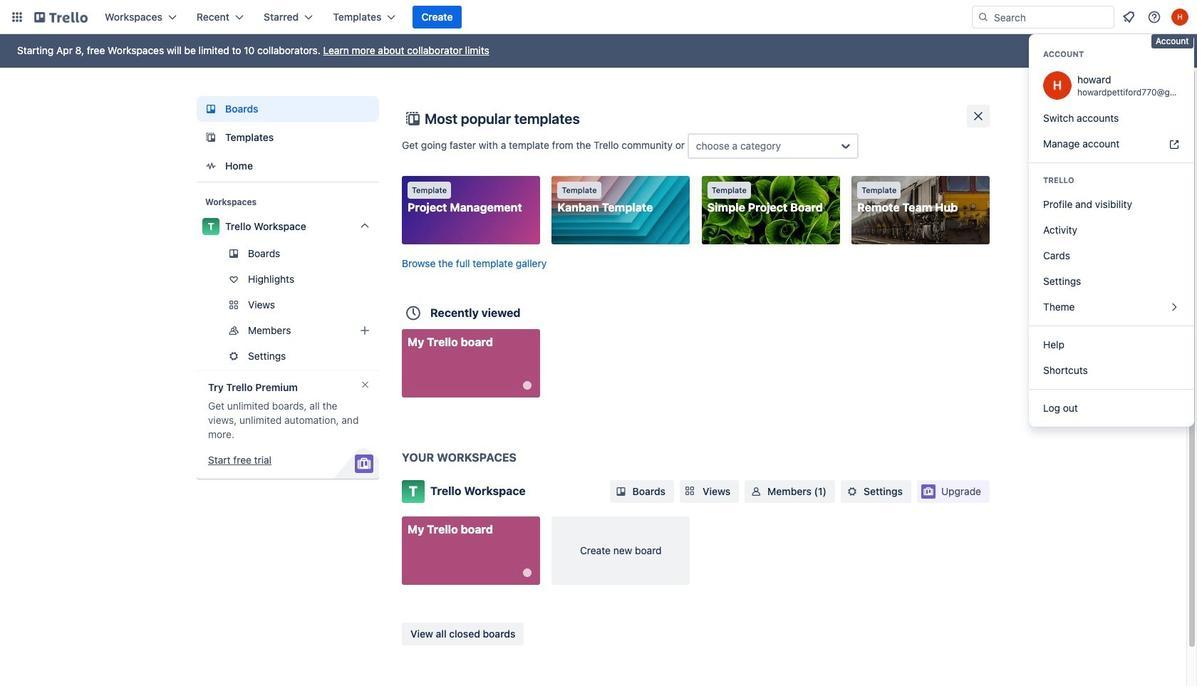 Task type: describe. For each thing, give the bounding box(es) containing it.
howard (howard38800628) image
[[1044, 71, 1072, 100]]

add image
[[356, 322, 374, 339]]

primary element
[[0, 0, 1198, 34]]

2 sm image from the left
[[749, 485, 764, 499]]

1 sm image from the left
[[614, 485, 628, 499]]

open information menu image
[[1148, 10, 1162, 24]]

board image
[[202, 101, 220, 118]]



Task type: vqa. For each thing, say whether or not it's contained in the screenshot.
the leftmost Sm image
yes



Task type: locate. For each thing, give the bounding box(es) containing it.
home image
[[202, 158, 220, 175]]

tooltip
[[1152, 34, 1194, 48]]

0 notifications image
[[1121, 9, 1138, 26]]

there is new activity on this board. image
[[523, 381, 532, 390], [523, 569, 532, 577]]

1 horizontal spatial sm image
[[749, 485, 764, 499]]

search image
[[978, 11, 989, 23]]

sm image
[[614, 485, 628, 499], [749, 485, 764, 499], [846, 485, 860, 499]]

0 vertical spatial there is new activity on this board. image
[[523, 381, 532, 390]]

howard (howard38800628) image
[[1172, 9, 1189, 26]]

2 there is new activity on this board. image from the top
[[523, 569, 532, 577]]

Search field
[[989, 7, 1114, 27]]

0 horizontal spatial sm image
[[614, 485, 628, 499]]

template board image
[[202, 129, 220, 146]]

3 sm image from the left
[[846, 485, 860, 499]]

1 there is new activity on this board. image from the top
[[523, 381, 532, 390]]

1 vertical spatial there is new activity on this board. image
[[523, 569, 532, 577]]

2 horizontal spatial sm image
[[846, 485, 860, 499]]

back to home image
[[34, 6, 88, 29]]



